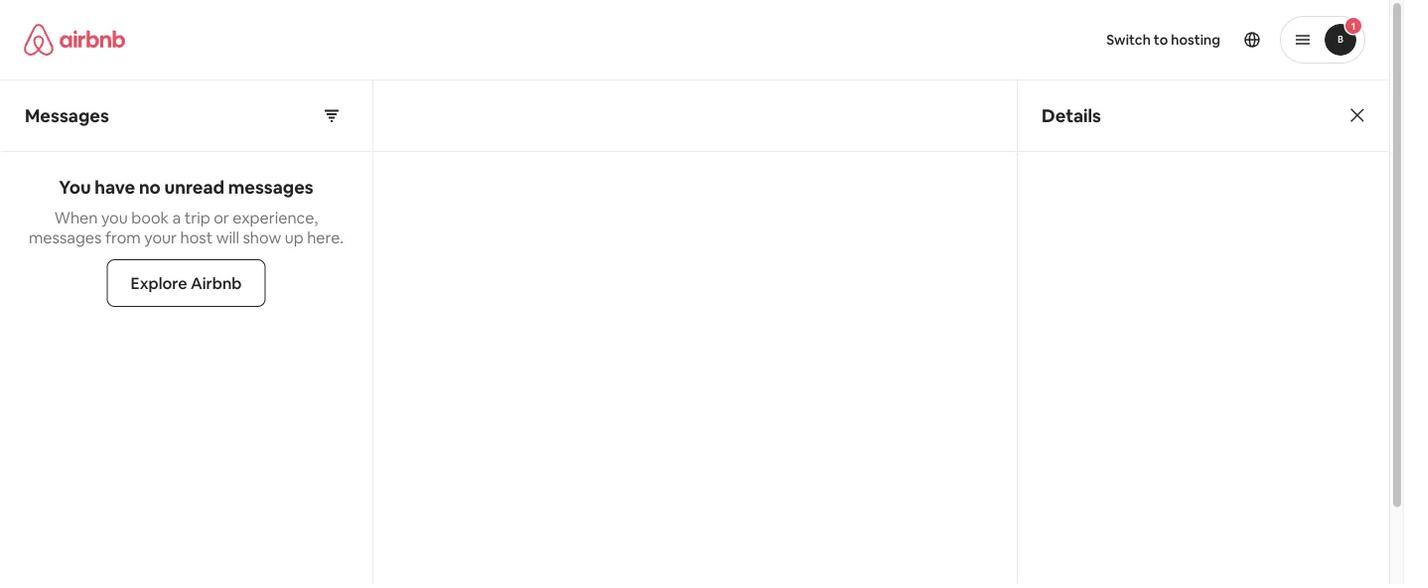 Task type: describe. For each thing, give the bounding box(es) containing it.
1 button
[[1281, 16, 1366, 64]]

have
[[95, 176, 135, 199]]

you have no unread messages when you book a trip or experience, messages from your host will show up here.
[[29, 176, 344, 247]]

when
[[54, 207, 98, 228]]

show
[[243, 227, 281, 247]]

you
[[101, 207, 128, 228]]

profile element
[[719, 0, 1366, 79]]

1
[[1352, 19, 1356, 32]]

switch to hosting link
[[1095, 19, 1233, 61]]

will
[[216, 227, 239, 247]]

or
[[214, 207, 229, 228]]

hosting
[[1172, 31, 1221, 49]]

switch to hosting
[[1107, 31, 1221, 49]]

airbnb
[[191, 273, 242, 293]]

explore airbnb link
[[107, 259, 266, 307]]

1 horizontal spatial messages
[[228, 176, 314, 199]]

explore
[[131, 273, 187, 293]]

details
[[1042, 104, 1102, 127]]

host
[[180, 227, 213, 247]]

your
[[144, 227, 177, 247]]

a
[[172, 207, 181, 228]]

trip
[[184, 207, 210, 228]]



Task type: vqa. For each thing, say whether or not it's contained in the screenshot.
book on the top left
yes



Task type: locate. For each thing, give the bounding box(es) containing it.
from
[[105, 227, 141, 247]]

here.
[[307, 227, 344, 247]]

you
[[59, 176, 91, 199]]

messages up experience,
[[228, 176, 314, 199]]

explore airbnb
[[131, 273, 242, 293]]

up
[[285, 227, 304, 247]]

messaging page main contents element
[[0, 79, 1390, 584]]

unread
[[165, 176, 225, 199]]

messages
[[228, 176, 314, 199], [29, 227, 102, 247]]

to
[[1154, 31, 1169, 49]]

experience,
[[233, 207, 318, 228]]

switch
[[1107, 31, 1151, 49]]

filter conversations. current filter: all conversations image
[[324, 108, 340, 124]]

0 horizontal spatial messages
[[29, 227, 102, 247]]

1 vertical spatial messages
[[29, 227, 102, 247]]

book
[[131, 207, 169, 228]]

0 vertical spatial messages
[[228, 176, 314, 199]]

messages down you
[[29, 227, 102, 247]]

messages
[[25, 104, 109, 127]]

no
[[139, 176, 161, 199]]



